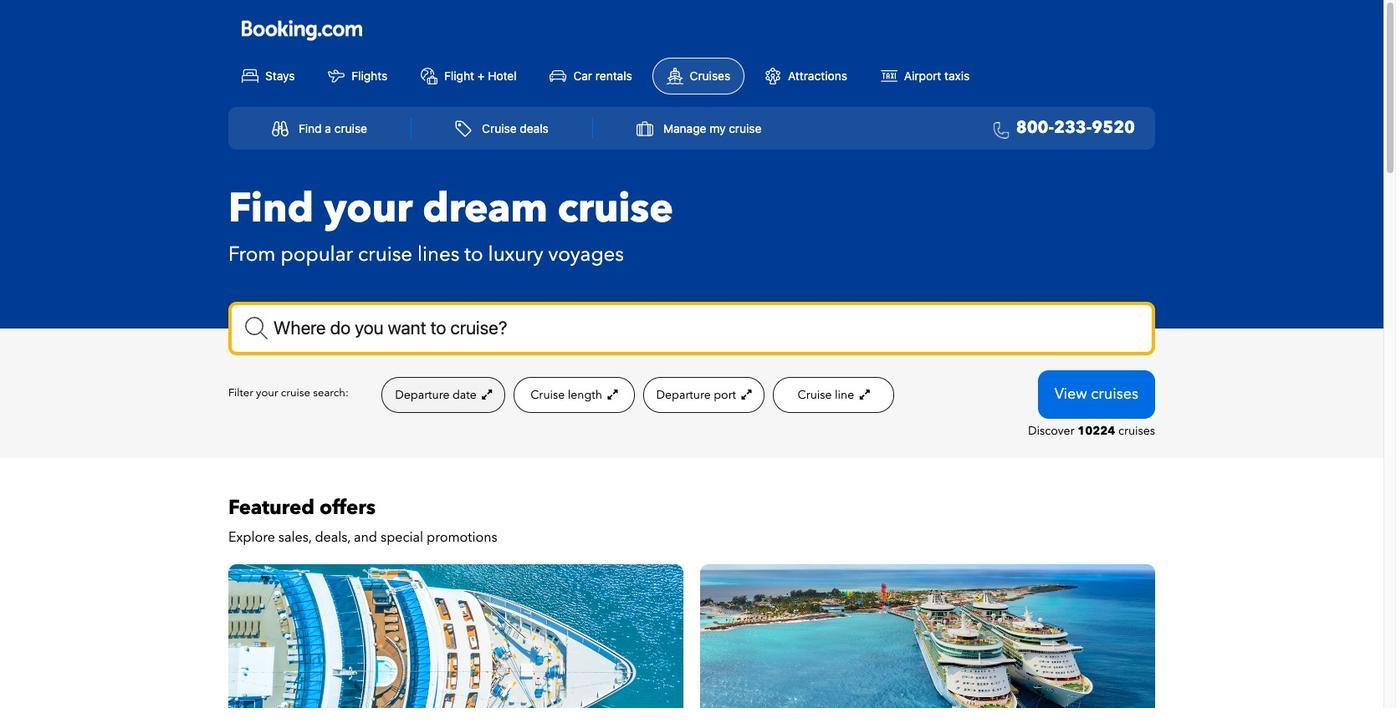 Task type: locate. For each thing, give the bounding box(es) containing it.
cruises right 10224
[[1119, 423, 1156, 439]]

1 vertical spatial your
[[256, 386, 278, 401]]

1 departure from the left
[[395, 387, 450, 403]]

departure inside button
[[656, 387, 711, 403]]

taxis
[[945, 68, 970, 83]]

discover 10224 cruises
[[1028, 423, 1156, 439]]

departure
[[395, 387, 450, 403], [656, 387, 711, 403]]

find inside find your dream cruise from popular cruise lines to luxury voyages
[[228, 181, 314, 236]]

find up "from"
[[228, 181, 314, 236]]

cruise
[[482, 121, 517, 136], [531, 387, 565, 403], [798, 387, 832, 403]]

3 expand image from the left
[[857, 389, 870, 401]]

None field
[[228, 302, 1156, 355]]

find left a
[[299, 121, 322, 136]]

cruises up 10224
[[1091, 384, 1139, 405]]

1 horizontal spatial departure
[[656, 387, 711, 403]]

cruise for cruise deals
[[482, 121, 517, 136]]

and
[[354, 529, 377, 547]]

cruise left line
[[798, 387, 832, 403]]

expand image for departure port
[[739, 389, 752, 401]]

voyages
[[548, 241, 624, 268]]

departure for departure date
[[395, 387, 450, 403]]

2 expand image from the left
[[739, 389, 752, 401]]

cruise line button
[[774, 377, 894, 413]]

manage
[[664, 121, 707, 136]]

stays
[[265, 68, 295, 83]]

cruise line
[[798, 387, 857, 403]]

flight
[[444, 68, 474, 83]]

your up popular
[[324, 181, 413, 236]]

cruise for filter your cruise search:
[[281, 386, 310, 401]]

0 vertical spatial your
[[324, 181, 413, 236]]

hotel
[[488, 68, 517, 83]]

0 horizontal spatial departure
[[395, 387, 450, 403]]

1 horizontal spatial expand image
[[739, 389, 752, 401]]

flights
[[352, 68, 388, 83]]

800-
[[1016, 116, 1054, 139]]

cruise inside travel menu navigation
[[482, 121, 517, 136]]

find a cruise
[[299, 121, 367, 136]]

Where do you want to cruise? text field
[[228, 302, 1156, 355]]

cruise left length
[[531, 387, 565, 403]]

2 departure from the left
[[656, 387, 711, 403]]

10224
[[1078, 423, 1116, 439]]

departure inside button
[[395, 387, 450, 403]]

0 horizontal spatial expand image
[[480, 389, 492, 401]]

cruise inside button
[[798, 387, 832, 403]]

port
[[714, 387, 736, 403]]

find inside travel menu navigation
[[299, 121, 322, 136]]

airport taxis
[[904, 68, 970, 83]]

cruise
[[335, 121, 367, 136], [729, 121, 762, 136], [558, 181, 673, 236], [358, 241, 413, 268], [281, 386, 310, 401]]

car rentals
[[574, 68, 632, 83]]

expand image right date on the bottom
[[480, 389, 492, 401]]

car
[[574, 68, 593, 83]]

1 horizontal spatial your
[[324, 181, 413, 236]]

find for your
[[228, 181, 314, 236]]

departure port
[[656, 387, 739, 403]]

0 horizontal spatial cruise
[[482, 121, 517, 136]]

your
[[324, 181, 413, 236], [256, 386, 278, 401]]

expand image inside departure date button
[[480, 389, 492, 401]]

special
[[381, 529, 423, 547]]

0 vertical spatial find
[[299, 121, 322, 136]]

find
[[299, 121, 322, 136], [228, 181, 314, 236]]

1 vertical spatial find
[[228, 181, 314, 236]]

expand image right the port
[[739, 389, 752, 401]]

to
[[465, 241, 483, 268]]

0 horizontal spatial your
[[256, 386, 278, 401]]

departure port button
[[643, 377, 765, 413]]

expand image inside "cruise line" button
[[857, 389, 870, 401]]

cruise sale image
[[228, 565, 684, 709]]

explore
[[228, 529, 275, 547]]

from
[[228, 241, 276, 268]]

1 vertical spatial cruises
[[1119, 423, 1156, 439]]

dream
[[423, 181, 548, 236]]

departure left date on the bottom
[[395, 387, 450, 403]]

cruise inside manage my cruise dropdown button
[[729, 121, 762, 136]]

manage my cruise button
[[619, 112, 780, 145]]

9520
[[1092, 116, 1135, 139]]

cruise left search:
[[281, 386, 310, 401]]

cruise deals
[[482, 121, 549, 136]]

line
[[835, 387, 855, 403]]

find for a
[[299, 121, 322, 136]]

expand image for cruise line
[[857, 389, 870, 401]]

expand image
[[480, 389, 492, 401], [739, 389, 752, 401], [857, 389, 870, 401]]

your right filter
[[256, 386, 278, 401]]

popular
[[281, 241, 353, 268]]

featured offers explore sales, deals, and special promotions
[[228, 494, 498, 547]]

2 horizontal spatial cruise
[[798, 387, 832, 403]]

flights link
[[315, 58, 401, 93]]

cruise right a
[[335, 121, 367, 136]]

cruise inside the 'find a cruise' link
[[335, 121, 367, 136]]

deals
[[520, 121, 549, 136]]

length
[[568, 387, 602, 403]]

expand image inside departure port button
[[739, 389, 752, 401]]

rentals
[[596, 68, 632, 83]]

cruises
[[690, 68, 731, 83]]

1 expand image from the left
[[480, 389, 492, 401]]

cruise left deals
[[482, 121, 517, 136]]

+
[[478, 68, 485, 83]]

cruises
[[1091, 384, 1139, 405], [1119, 423, 1156, 439]]

1 horizontal spatial cruise
[[531, 387, 565, 403]]

800-233-9520 link
[[987, 116, 1135, 141]]

cruise right my
[[729, 121, 762, 136]]

cruise inside 'button'
[[531, 387, 565, 403]]

expand image right line
[[857, 389, 870, 401]]

date
[[453, 387, 477, 403]]

departure left the port
[[656, 387, 711, 403]]

2 horizontal spatial expand image
[[857, 389, 870, 401]]

expand image for departure date
[[480, 389, 492, 401]]

your inside find your dream cruise from popular cruise lines to luxury voyages
[[324, 181, 413, 236]]

airport taxis link
[[867, 58, 983, 93]]



Task type: describe. For each thing, give the bounding box(es) containing it.
flight + hotel
[[444, 68, 517, 83]]

departure for departure port
[[656, 387, 711, 403]]

offers
[[320, 494, 376, 522]]

deals,
[[315, 529, 351, 547]]

sales,
[[278, 529, 312, 547]]

cruise for manage my cruise
[[729, 121, 762, 136]]

800-233-9520
[[1016, 116, 1135, 139]]

view cruises link
[[1038, 370, 1156, 419]]

cruise for cruise line
[[798, 387, 832, 403]]

view cruises
[[1055, 384, 1139, 405]]

booking.com home image
[[242, 19, 362, 42]]

search:
[[313, 386, 349, 401]]

cruise for find a cruise
[[335, 121, 367, 136]]

luxury
[[488, 241, 543, 268]]

cruise for cruise length
[[531, 387, 565, 403]]

travel menu navigation
[[228, 107, 1156, 149]]

filter your cruise search:
[[228, 386, 349, 401]]

promotions
[[427, 529, 498, 547]]

filter
[[228, 386, 253, 401]]

departure date button
[[382, 377, 506, 413]]

cruise length button
[[514, 377, 635, 413]]

departure date
[[395, 387, 480, 403]]

expand image
[[605, 389, 618, 401]]

attractions
[[788, 68, 848, 83]]

cheap cruises image
[[700, 565, 1156, 709]]

attractions link
[[751, 58, 861, 93]]

0 vertical spatial cruises
[[1091, 384, 1139, 405]]

cruise deals link
[[437, 112, 567, 145]]

cruise up voyages
[[558, 181, 673, 236]]

233-
[[1054, 116, 1092, 139]]

car rentals link
[[537, 58, 646, 93]]

stays link
[[228, 58, 308, 93]]

find a cruise link
[[254, 112, 386, 145]]

view
[[1055, 384, 1088, 405]]

cruises link
[[652, 57, 745, 94]]

a
[[325, 121, 331, 136]]

flight + hotel link
[[408, 58, 530, 93]]

airport
[[904, 68, 942, 83]]

manage my cruise
[[664, 121, 762, 136]]

find your dream cruise from popular cruise lines to luxury voyages
[[228, 181, 673, 268]]

discover
[[1028, 423, 1075, 439]]

your for filter
[[256, 386, 278, 401]]

lines
[[418, 241, 460, 268]]

your for find
[[324, 181, 413, 236]]

featured
[[228, 494, 315, 522]]

my
[[710, 121, 726, 136]]

cruise length
[[531, 387, 605, 403]]

cruise left lines
[[358, 241, 413, 268]]



Task type: vqa. For each thing, say whether or not it's contained in the screenshot.
expand icon corresponding to Cruise length
yes



